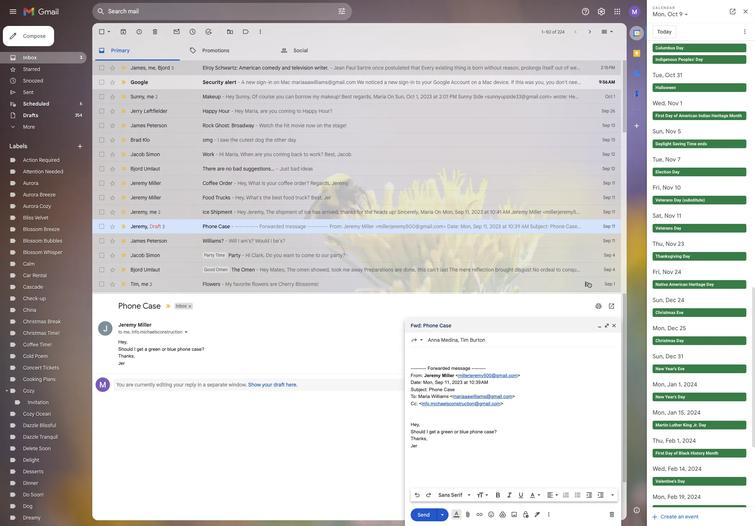 Task type: vqa. For each thing, say whether or not it's contained in the screenshot.


Task type: describe. For each thing, give the bounding box(es) containing it.
invitation
[[28, 399, 49, 406]]

jean
[[334, 65, 345, 71]]

work?
[[310, 151, 323, 158]]

aurora cozy
[[23, 203, 51, 210]]

hey, inside 'message body' text field
[[411, 422, 420, 427]]

postulated
[[385, 65, 410, 71]]

you up rock ghost: broadway - watch the hit movie now on the stage!
[[269, 108, 277, 114]]

1 horizontal spatial sunny
[[458, 93, 472, 100]]

2023 down 10:41
[[490, 223, 501, 230]]

0 horizontal spatial sunny
[[131, 93, 144, 100]]

cascade
[[23, 284, 43, 290]]

food trucks - hey, what's the best food truck? best, jer
[[203, 194, 331, 201]]

4 for hey mateo, the omen showed, took me away preparations are done, this can't last the mere reflection brought disgust no ordeal to conquer, this firm slit it sheds upon the floor, dripping into a
[[613, 267, 615, 272]]

you right help
[[655, 79, 663, 85]]

the right saw
[[230, 137, 238, 143]]

cc:
[[411, 401, 418, 406]]

side
[[473, 93, 483, 100]]

17 row from the top
[[92, 291, 621, 306]]

2 horizontal spatial this
[[584, 267, 592, 273]]

help
[[643, 79, 653, 85]]

subject: inside phone case main content
[[530, 223, 549, 230]]

no
[[533, 267, 539, 273]]

0 horizontal spatial wrote:
[[554, 93, 568, 100]]

fwd: phone case dialog
[[405, 319, 622, 526]]

back
[[291, 151, 302, 158]]

car
[[23, 272, 31, 279]]

8 row from the top
[[92, 162, 621, 176]]

insert files using drive image
[[499, 511, 506, 518]]

subject: inside the ---------- forwarded message --------- from: jeremy miller < millerjeremy500@gmail.com > date: mon, sep 11, 2023 at 10:39 am subject: phone case to: maria williams < mariaaawilliams@gmail.com > cc:  < info.michaelsconstruction@ gmail.com >
[[411, 387, 428, 392]]

bold ‪(⌘b)‬ image
[[495, 492, 502, 499]]

thing
[[455, 65, 466, 71]]

me for ice shipment - hey jeremy, the shipment of ice has arrived, thanks for the heads up! sincerely, maria on mon, sep 11, 2023 at 10:41 am jeremy miller <millerjeremy500@gmail.com> wrote: hey, has the shipment of
[[150, 209, 157, 215]]

last
[[440, 267, 448, 273]]

<ma
[[747, 65, 755, 71]]

car rental
[[23, 272, 47, 279]]

0 horizontal spatial hi
[[219, 151, 224, 158]]

hey left sunny,
[[226, 93, 235, 100]]

at left 10:39
[[502, 223, 507, 230]]

insert emoji ‪(⌘⇧2)‬ image
[[488, 511, 495, 518]]

inbox for inbox link
[[23, 54, 37, 61]]

hey up broadway
[[235, 108, 244, 114]]

are left done, on the right
[[395, 267, 402, 273]]

peterson for williams?
[[147, 238, 167, 244]]

2 shipment from the left
[[660, 209, 682, 215]]

hey, left "has" on the top of the page
[[631, 209, 640, 215]]

to right want
[[296, 252, 300, 259]]

coffee for coffee order - hey, what is your coffee order? regards, jeremy
[[203, 180, 218, 186]]

1 horizontal spatial pm
[[705, 65, 712, 71]]

we'll
[[632, 79, 642, 85]]

hey, should i get a green or blue phone case? thanks, jer inside 'message body' text field
[[411, 422, 497, 449]]

0 vertical spatial best,
[[325, 151, 336, 158]]

labels heading
[[9, 143, 76, 150]]

the right "has" on the top of the page
[[652, 209, 659, 215]]

bjord for sep 12
[[131, 166, 143, 172]]

1 borrow from the left
[[295, 93, 312, 100]]

inbox link
[[23, 54, 37, 61]]

hey, down to me , info.michaelsconstruction
[[118, 339, 128, 345]]

should inside phone case main content
[[118, 346, 133, 352]]

more formatting options image
[[609, 492, 616, 499]]

jeremy,
[[247, 209, 265, 215]]

2023 right 3, on the right of page
[[676, 65, 687, 71]]

important according to google magic. switch for work
[[120, 151, 127, 158]]

sep for row containing brad klo
[[603, 137, 610, 142]]

to left "our"
[[316, 252, 320, 259]]

breeze for aurora breeze
[[40, 192, 56, 198]]

can't
[[427, 267, 439, 273]]

hey, left what
[[238, 180, 247, 186]]

11 for williams? - will i am's? would i be's?
[[612, 238, 615, 243]]

cold poem
[[23, 353, 48, 360]]

1 vertical spatial >
[[512, 394, 515, 399]]

blissful
[[40, 422, 56, 429]]

2 for phone case
[[163, 224, 165, 229]]

compose button
[[3, 26, 54, 46]]

2 horizontal spatial oct
[[661, 65, 669, 71]]

omen
[[297, 267, 310, 273]]

row containing jerry leftfielder
[[92, 104, 621, 118]]

to right "back"
[[304, 151, 308, 158]]

the left stage!
[[324, 122, 331, 129]]

1 vertical spatial pm
[[450, 93, 457, 100]]

forwarded inside the ---------- forwarded message --------- from: jeremy miller < millerjeremy500@gmail.com > date: mon, sep 11, 2023 at 10:39 am subject: phone case to: maria williams < mariaaawilliams@gmail.com > cc:  < info.michaelsconstruction@ gmail.com >
[[428, 366, 450, 371]]

snooze image
[[189, 28, 196, 35]]

more image
[[257, 28, 264, 35]]

to: inside phone case main content
[[579, 223, 585, 230]]

party inside party time party - hi clark, do you want to come to our party?
[[204, 252, 215, 258]]

you are currently editing your reply in a separate window. show your draft here.
[[117, 382, 298, 388]]

0 vertical spatial maria,
[[579, 93, 593, 100]]

side panel section
[[627, 23, 647, 521]]

dazzle tranquil
[[23, 434, 58, 440]]

prolongs
[[521, 65, 541, 71]]

the right dog
[[265, 137, 273, 143]]

starred link
[[23, 66, 40, 73]]

labels navigation
[[0, 23, 92, 526]]

arrived,
[[322, 209, 339, 215]]

check-
[[23, 295, 40, 302]]

blossom bubbles link
[[23, 238, 62, 244]]

main menu image
[[9, 7, 17, 16]]

1 vertical spatial <millerjeremy500@gmail.com>
[[375, 223, 446, 230]]

1 and from the left
[[282, 65, 291, 71]]

13 for omg - i saw the cutest dog the other day
[[611, 137, 615, 142]]

dazzle for dazzle tranquil
[[23, 434, 38, 440]]

starred
[[23, 66, 40, 73]]

sep for 10th row from the bottom of the phone case main content
[[603, 166, 610, 171]]

sep 11 for ice shipment - hey jeremy, the shipment of ice has arrived, thanks for the heads up! sincerely, maria on mon, sep 11, 2023 at 10:41 am jeremy miller <millerjeremy500@gmail.com> wrote: hey, has the shipment of
[[603, 209, 615, 215]]

good
[[204, 267, 215, 272]]

you left want
[[274, 252, 282, 259]]

important according to google magic. switch for williams?
[[120, 237, 127, 245]]

best
[[342, 93, 352, 100]]

concert
[[23, 365, 42, 371]]

numbered list ‪(⌘⇧7)‬ image
[[563, 492, 570, 499]]

anything.
[[595, 79, 616, 85]]

elroy
[[203, 65, 214, 71]]

hey left mateo,
[[260, 267, 269, 273]]

flowers - my favorite flowers are cherry blossoms!
[[203, 281, 319, 287]]

1 horizontal spatial this
[[516, 79, 524, 85]]

mariaaawilliams@gmail.com inside phone case main content
[[292, 79, 356, 85]]

sep 4 for hi clark, do you want to come to our party?
[[604, 252, 615, 258]]

up
[[40, 295, 46, 302]]

drafts
[[23, 112, 38, 119]]

the right for
[[365, 209, 373, 215]]

12 row from the top
[[92, 219, 621, 234]]

burton
[[470, 337, 485, 343]]

the right last
[[449, 267, 458, 273]]

0 horizontal spatial >
[[501, 401, 503, 406]]

toggle confidential mode image
[[522, 511, 530, 518]]

jacob right work?
[[337, 151, 352, 158]]

for
[[357, 209, 364, 215]]

editing
[[156, 382, 172, 388]]

1 if from the left
[[511, 79, 514, 85]]

2 borrow from the left
[[607, 93, 624, 100]]

rock ghost: broadway - watch the hit movie now on the stage!
[[203, 122, 347, 129]]

at left 2:01
[[433, 93, 438, 100]]

0 horizontal spatial best,
[[311, 194, 323, 201]]

attach files image
[[465, 511, 472, 518]]

born
[[473, 65, 483, 71]]

promotions tab
[[184, 40, 275, 61]]

forwarded inside phone case main content
[[260, 223, 284, 230]]

scheduled link
[[23, 101, 49, 107]]

williams for <ma
[[727, 65, 746, 71]]

0 horizontal spatial <
[[419, 401, 422, 406]]

maria right 4:13
[[713, 65, 726, 71]]

0 horizontal spatial sincerely,
[[397, 209, 419, 215]]

do soon! link
[[23, 492, 44, 498]]

jacob for sep 12
[[131, 151, 145, 158]]

to up the 1,
[[416, 79, 421, 85]]

sep for 13th row
[[603, 238, 611, 243]]

other
[[274, 137, 287, 143]]

blossoms!
[[296, 281, 319, 287]]

gmail.com
[[479, 401, 501, 406]]

0 vertical spatial <
[[456, 373, 458, 378]]

the up favorite
[[231, 267, 240, 273]]

at inside the ---------- forwarded message --------- from: jeremy miller < millerjeremy500@gmail.com > date: mon, sep 11, 2023 at 10:39 am subject: phone case to: maria williams < mariaaawilliams@gmail.com > cc:  < info.michaelsconstruction@ gmail.com >
[[464, 380, 468, 385]]

me right took
[[343, 267, 350, 273]]

0 vertical spatial 1
[[542, 29, 543, 34]]

1 horizontal spatial <
[[450, 394, 453, 399]]

hey left jeremy,
[[237, 209, 246, 215]]

omen inside good omen the omen - hey mateo, the omen showed, took me away preparations are done, this can't last the mere reflection brought disgust no ordeal to conquer, this firm slit it sheds upon the floor, dripping into a
[[216, 267, 228, 272]]

dog
[[23, 503, 32, 510]]

blossom whisper link
[[23, 249, 62, 256]]

0 horizontal spatial this
[[418, 267, 426, 273]]

sep inside the ---------- forwarded message --------- from: jeremy miller < millerjeremy500@gmail.com > date: mon, sep 11, 2023 at 10:39 am subject: phone case to: maria williams < mariaaawilliams@gmail.com > cc:  < info.michaelsconstruction@ gmail.com >
[[435, 380, 443, 385]]

1 bad from the left
[[233, 166, 242, 172]]

green inside phone case main content
[[149, 346, 161, 352]]

sep 12 for work - hi maria, when are you coming back to work? best, jacob
[[603, 151, 615, 157]]

william
[[601, 223, 617, 230]]

show
[[248, 382, 261, 388]]

0 vertical spatial cozy
[[40, 203, 51, 210]]

dreamy link
[[23, 515, 41, 521]]

me for flowers - my favorite flowers are cherry blossoms!
[[141, 281, 148, 287]]

attention needed
[[23, 168, 63, 175]]

the left best
[[263, 194, 271, 201]]

2 horizontal spatial >
[[518, 373, 520, 378]]

jeremy inside the ---------- forwarded message --------- from: jeremy miller < millerjeremy500@gmail.com > date: mon, sep 11, 2023 at 10:39 am subject: phone case to: maria williams < mariaaawilliams@gmail.com > cc:  < info.michaelsconstruction@ gmail.com >
[[424, 373, 441, 378]]

to left do at the top right of page
[[582, 79, 587, 85]]

floor,
[[653, 267, 664, 273]]

sep 4 for hey mateo, the omen showed, took me away preparations are done, this can't last the mere reflection brought disgust no ordeal to conquer, this firm slit it sheds upon the floor, dripping into a
[[604, 267, 615, 272]]

labels
[[9, 143, 27, 150]]

0 vertical spatial jer
[[324, 194, 331, 201]]

date: inside phone case main content
[[447, 223, 459, 230]]

the right jeremy,
[[266, 209, 275, 215]]

hey, left 'what's'
[[235, 194, 245, 201]]

your left reply
[[174, 382, 184, 388]]

2 vertical spatial maria,
[[225, 151, 239, 158]]

type of response image
[[411, 337, 418, 344]]

to right ordeal
[[556, 267, 561, 273]]

simon for sep 4
[[146, 252, 160, 259]]

from: inside phone case main content
[[330, 223, 343, 230]]

2023 left 10:41
[[472, 209, 483, 215]]

important according to google magic. switch for food trucks
[[120, 194, 127, 201]]

1 google from the left
[[131, 79, 148, 85]]

what's
[[246, 194, 262, 201]]

has scheduled message image
[[585, 281, 592, 288]]

can
[[594, 93, 604, 100]]

do inside labels navigation
[[23, 492, 29, 498]]

sep 12 for there are no bad suggestions... - just bad ideas
[[603, 166, 615, 171]]

american
[[239, 65, 261, 71]]

2 mac from the left
[[483, 79, 492, 85]]

calm
[[23, 261, 35, 267]]

coffee for coffee time!
[[23, 342, 38, 348]]

1 horizontal spatial hi
[[246, 252, 250, 259]]

1 vertical spatial am
[[522, 223, 529, 230]]

to me , info.michaelsconstruction
[[118, 329, 182, 335]]

row containing google
[[92, 75, 680, 89]]

in for security alert - a new sign-in on mac mariaaawilliams@gmail.com we noticed a new sign-in to your google account on a mac device. if this was you, you don't need to do anything. if not, we'll help you secure
[[268, 79, 272, 85]]

you
[[117, 382, 125, 388]]

snoozed link
[[23, 78, 43, 84]]

peterson for rock
[[147, 122, 167, 129]]

omg - i saw the cutest dog the other day
[[203, 137, 296, 143]]

regards,
[[353, 93, 372, 100]]

to up 'movie'
[[297, 108, 301, 114]]

1 vertical spatial is
[[262, 180, 265, 186]]

insert signature image
[[534, 511, 541, 518]]

party?
[[331, 252, 345, 259]]

to: inside the ---------- forwarded message --------- from: jeremy miller < millerjeremy500@gmail.com > date: mon, sep 11, 2023 at 10:39 am subject: phone case to: maria williams < mariaaawilliams@gmail.com > cc:  < info.michaelsconstruction@ gmail.com >
[[411, 394, 417, 399]]

3 inside labels navigation
[[80, 55, 82, 60]]

maria up phone case - ---------- forwarded message --------- from: jeremy miller <millerjeremy500@gmail.com> date: mon, sep 11, 2023 at 10:39 am subject: phone case to: maria william
[[421, 209, 434, 215]]

row containing james
[[92, 61, 755, 75]]

sun,
[[395, 93, 405, 100]]

0 vertical spatial bjord
[[158, 64, 170, 71]]

4 for hi clark, do you want to come to our party?
[[613, 252, 615, 258]]

2 horizontal spatial sunny
[[681, 93, 695, 100]]

the left floor,
[[644, 267, 651, 273]]

10 row from the top
[[92, 190, 621, 205]]

tab list left floor,
[[627, 23, 647, 500]]

12 for there are no bad suggestions... - just bad ideas
[[611, 166, 615, 171]]

2 horizontal spatial on
[[642, 65, 649, 71]]

of
[[252, 93, 258, 100]]

dazzle blissful
[[23, 422, 56, 429]]

umlaut for sep 12
[[144, 166, 160, 172]]

a down "elroy schwartz: american comedy and television writer. - jean paul sartre once postulated that every existing thing is born without reason, prolongs itself out of weakness, and dies by chance. on tue, oct 3, 2023 at 4:13 pm maria williams <ma"
[[478, 79, 481, 85]]

favorite
[[233, 281, 251, 287]]

china link
[[23, 307, 36, 313]]

1 horizontal spatial <millerjeremy500@gmail.com>
[[543, 209, 614, 215]]

2 for flowers
[[150, 282, 152, 287]]

2 vertical spatial on
[[435, 209, 441, 215]]

your left draft
[[262, 382, 272, 388]]

christmas time!
[[23, 330, 60, 337]]

preparations
[[364, 267, 394, 273]]

best
[[272, 194, 282, 201]]

1 horizontal spatial wrote:
[[615, 209, 629, 215]]

2023 right the 1,
[[421, 93, 432, 100]]

the left hit
[[275, 122, 283, 129]]

0 vertical spatial sincerely,
[[658, 93, 680, 100]]

sep for row containing jerry leftfielder
[[602, 108, 610, 114]]

1 horizontal spatial on
[[317, 122, 323, 129]]

insert photo image
[[511, 511, 518, 518]]

christmas break
[[23, 319, 61, 325]]

9 row from the top
[[92, 176, 621, 190]]

2 horizontal spatial 11,
[[483, 223, 488, 230]]

order?
[[294, 180, 309, 186]]

dazzle for dazzle blissful
[[23, 422, 38, 429]]

tue,
[[650, 65, 660, 71]]

4:13
[[694, 65, 703, 71]]

11, inside the ---------- forwarded message --------- from: jeremy miller < millerjeremy500@gmail.com > date: mon, sep 11, 2023 at 10:39 am subject: phone case to: maria williams < mariaaawilliams@gmail.com > cc:  < info.michaelsconstruction@ gmail.com >
[[445, 380, 451, 385]]

or inside phone case main content
[[162, 346, 166, 352]]

1 horizontal spatial party
[[229, 252, 241, 259]]

ideas
[[301, 166, 313, 172]]

you down dog
[[264, 151, 272, 158]]

you left can
[[276, 93, 284, 100]]

oct 1
[[605, 94, 615, 99]]

jacob for sep 4
[[131, 252, 145, 259]]

currently
[[135, 382, 155, 388]]

are left cherry
[[270, 281, 277, 287]]

2 horizontal spatial in
[[411, 79, 415, 85]]

are left no
[[217, 166, 225, 172]]

indent more ‪(⌘])‬ image
[[597, 492, 605, 499]]

11 for food trucks - hey, what's the best food truck? best, jer
[[612, 195, 615, 200]]

1 happy from the left
[[203, 108, 217, 114]]

ocean
[[36, 411, 51, 417]]

7 row from the top
[[92, 147, 621, 162]]

sep for ninth row
[[603, 180, 611, 186]]

a left separate
[[203, 382, 206, 388]]

there
[[203, 166, 216, 172]]

indent less ‪(⌘[)‬ image
[[586, 492, 593, 499]]

fwd:
[[411, 322, 422, 329]]

thanks, inside phone case main content
[[118, 354, 135, 359]]

1 sign- from the left
[[257, 79, 268, 85]]

bliss
[[23, 215, 34, 221]]

whisper
[[44, 249, 62, 256]]

to down 'phone case'
[[118, 329, 122, 335]]

makeup - hey sunny, of course you can borrow my makeup! best regards, maria on sun, oct 1, 2023 at 2:01 pm sunny side <sunnyupside33@gmail.com> wrote: hey maria, can i borrow your makeup? sincerely, sunny
[[203, 93, 695, 100]]

0 vertical spatial am
[[503, 209, 510, 215]]

pop out image
[[604, 323, 610, 329]]

0 horizontal spatial on
[[274, 79, 280, 85]]

brought
[[495, 267, 514, 273]]

jacob simon for sep 4
[[131, 252, 160, 259]]

sep 13 for rock ghost: broadway - watch the hit movie now on the stage!
[[603, 123, 615, 128]]

search mail image
[[95, 5, 107, 18]]

1 horizontal spatial omen
[[241, 267, 255, 273]]

minimize image
[[597, 323, 603, 329]]

aurora for the aurora link
[[23, 180, 38, 186]]

Search mail text field
[[108, 8, 317, 15]]

bubbles
[[44, 238, 62, 244]]

hey down need
[[569, 93, 578, 100]]

2 if from the left
[[618, 79, 621, 85]]

you right you,
[[546, 79, 555, 85]]

settings image
[[597, 7, 606, 16]]



Task type: locate. For each thing, give the bounding box(es) containing it.
coming for to
[[279, 108, 295, 114]]

2 11 from the top
[[612, 195, 615, 200]]

1 horizontal spatial subject:
[[530, 223, 549, 230]]

phone down gmail.com
[[470, 429, 483, 434]]

you
[[546, 79, 555, 85], [655, 79, 663, 85], [276, 93, 284, 100], [269, 108, 277, 114], [264, 151, 272, 158], [274, 252, 282, 259]]

james down the jeremy , draft 2
[[131, 238, 146, 244]]

3 aurora from the top
[[23, 203, 38, 210]]

jeremy miller
[[131, 180, 161, 186], [131, 194, 161, 201], [118, 322, 152, 328]]

1 11 from the top
[[612, 180, 615, 186]]

1 horizontal spatial williams
[[727, 65, 746, 71]]

can
[[286, 93, 294, 100]]

williams inside the ---------- forwarded message --------- from: jeremy miller < millerjeremy500@gmail.com > date: mon, sep 11, 2023 at 10:39 am subject: phone case to: maria williams < mariaaawilliams@gmail.com > cc:  < info.michaelsconstruction@ gmail.com >
[[431, 394, 449, 399]]

1 vertical spatial umlaut
[[144, 267, 160, 273]]

2 horizontal spatial on
[[471, 79, 477, 85]]

at left the 10:39 am
[[464, 380, 468, 385]]

best, right work?
[[325, 151, 336, 158]]

mariaaawilliams@gmail.com inside the ---------- forwarded message --------- from: jeremy miller < millerjeremy500@gmail.com > date: mon, sep 11, 2023 at 10:39 am subject: phone case to: maria williams < mariaaawilliams@gmail.com > cc:  < info.michaelsconstruction@ gmail.com >
[[453, 394, 512, 399]]

sep 11 for williams? - will i am's? would i be's?
[[603, 238, 615, 243]]

chance.
[[623, 65, 641, 71]]

party left time
[[204, 252, 215, 258]]

away
[[351, 267, 363, 273]]

archive image
[[120, 28, 127, 35]]

tim inside fwd: phone case 'dialog'
[[461, 337, 469, 343]]

medina
[[441, 337, 458, 343]]

coffee inside phone case main content
[[203, 180, 218, 186]]

0 horizontal spatial omen
[[216, 267, 228, 272]]

2 inside tim , me 2
[[150, 282, 152, 287]]

important according to google magic. switch for phone case
[[120, 223, 127, 230]]

1 blossom from the top
[[23, 226, 42, 233]]

tab list inside phone case main content
[[92, 40, 627, 61]]

hey, should i get a green or blue phone case? thanks, jer
[[118, 339, 204, 366], [411, 422, 497, 449]]

velvet
[[35, 215, 48, 221]]

2 google from the left
[[433, 79, 450, 85]]

sans serif
[[439, 492, 463, 499]]

jeremy miller for food trucks
[[131, 194, 161, 201]]

tab list
[[627, 23, 647, 500], [92, 40, 627, 61]]

hi right work on the top of page
[[219, 151, 224, 158]]

4 11 from the top
[[612, 224, 615, 229]]

1 horizontal spatial oct
[[605, 94, 613, 99]]

bjord umlaut for sep 4
[[131, 267, 160, 273]]

Message Body text field
[[411, 351, 616, 487]]

1 horizontal spatial happy
[[303, 108, 317, 114]]

2 sep 12 from the top
[[603, 166, 615, 171]]

0 vertical spatial james peterson
[[131, 122, 167, 129]]

, inside fwd: phone case 'dialog'
[[458, 337, 459, 343]]

1 horizontal spatial is
[[468, 65, 471, 71]]

time! down "break"
[[47, 330, 60, 337]]

do inside phone case main content
[[266, 252, 272, 259]]

important according to google magic. switch for ice shipment
[[120, 208, 127, 216]]

None checkbox
[[98, 79, 105, 86], [98, 93, 105, 100], [98, 79, 105, 86], [98, 93, 105, 100]]

message up the 10:39 am
[[451, 366, 471, 371]]

work
[[203, 151, 214, 158]]

aurora for aurora breeze
[[23, 192, 38, 198]]

mariaaawilliams@gmail.com
[[292, 79, 356, 85], [453, 394, 512, 399]]

me for elroy schwartz: american comedy and television writer. - jean paul sartre once postulated that every existing thing is born without reason, prolongs itself out of weakness, and dies by chance. on tue, oct 3, 2023 at 4:13 pm maria williams <ma
[[148, 64, 155, 71]]

2 bad from the left
[[291, 166, 300, 172]]

2 vertical spatial aurora
[[23, 203, 38, 210]]

time! for coffee time!
[[40, 342, 52, 348]]

1 simon from the top
[[146, 151, 160, 158]]

0 vertical spatial blossom
[[23, 226, 42, 233]]

the left omen
[[287, 267, 296, 273]]

what
[[248, 180, 261, 186]]

discard draft ‪(⌘⇧d)‬ image
[[609, 511, 616, 518]]

1 sep 4 from the top
[[604, 252, 615, 258]]

on down comedy
[[274, 79, 280, 85]]

1 for makeup - hey sunny, of course you can borrow my makeup! best regards, maria on sun, oct 1, 2023 at 2:01 pm sunny side <sunnyupside33@gmail.com> wrote: hey maria, can i borrow your makeup? sincerely, sunny
[[614, 94, 615, 99]]

cozy for cozy ocean
[[23, 411, 35, 417]]

0 horizontal spatial on
[[387, 93, 394, 100]]

0 horizontal spatial bad
[[233, 166, 242, 172]]

jacob simon
[[131, 151, 160, 158], [131, 252, 160, 259]]

3 blossom from the top
[[23, 249, 42, 256]]

time! for christmas time!
[[47, 330, 60, 337]]

draft
[[150, 223, 161, 230]]

2 bjord umlaut from the top
[[131, 267, 160, 273]]

sep 11 for phone case - ---------- forwarded message --------- from: jeremy miller <millerjeremy500@gmail.com> date: mon, sep 11, 2023 at 10:39 am subject: phone case to: maria william
[[603, 224, 615, 229]]

phone inside the ---------- forwarded message --------- from: jeremy miller < millerjeremy500@gmail.com > date: mon, sep 11, 2023 at 10:39 am subject: phone case to: maria williams < mariaaawilliams@gmail.com > cc:  < info.michaelsconstruction@ gmail.com >
[[429, 387, 443, 392]]

3 11 from the top
[[612, 209, 615, 215]]

case? inside 'message body' text field
[[484, 429, 497, 434]]

11, left 10:39
[[483, 223, 488, 230]]

3 inside james , me , bjord 3
[[171, 65, 174, 71]]

a right the noticed
[[384, 79, 387, 85]]

at left 10:41
[[484, 209, 489, 215]]

1 peterson from the top
[[147, 122, 167, 129]]

sep for tenth row from the top
[[603, 195, 611, 200]]

omen right 'good' on the left bottom of the page
[[216, 267, 228, 272]]

2 jacob simon from the top
[[131, 252, 160, 259]]

5 11 from the top
[[612, 238, 615, 243]]

0 vertical spatial coming
[[279, 108, 295, 114]]

16 row from the top
[[92, 277, 621, 291]]

upon
[[631, 267, 642, 273]]

invitation link
[[28, 399, 49, 406]]

should down 'cc:'
[[411, 429, 425, 434]]

None search field
[[92, 3, 352, 20]]

subject: up 'cc:'
[[411, 387, 428, 392]]

case?
[[192, 346, 204, 352], [484, 429, 497, 434]]

2023 left the 10:39 am
[[452, 380, 463, 385]]

williams left the <ma
[[727, 65, 746, 71]]

party time party - hi clark, do you want to come to our party?
[[204, 252, 345, 259]]

sep for 13th row from the bottom of the phone case main content
[[603, 123, 610, 128]]

aurora
[[23, 180, 38, 186], [23, 192, 38, 198], [23, 203, 38, 210]]

insert link ‪(⌘k)‬ image
[[476, 511, 483, 518]]

bulleted list ‪(⌘⇧8)‬ image
[[574, 492, 581, 499]]

2 12 from the top
[[611, 166, 615, 171]]

1 vertical spatial dazzle
[[23, 434, 38, 440]]

sep for 12th row from the top of the phone case main content
[[603, 224, 611, 229]]

2 inside sunny , me 2
[[155, 94, 158, 99]]

tab list containing primary
[[92, 40, 627, 61]]

1 vertical spatial jeremy miller
[[131, 194, 161, 201]]

sep for row containing tim
[[605, 281, 613, 287]]

cozy for "cozy" link
[[23, 388, 35, 394]]

get inside phone case main content
[[137, 346, 143, 352]]

1 vertical spatial blue
[[460, 429, 469, 434]]

0 vertical spatial 11,
[[465, 209, 470, 215]]

by
[[616, 65, 622, 71]]

1 down 'it'
[[614, 281, 615, 287]]

coffee down there
[[203, 180, 218, 186]]

inbox inside inbox button
[[176, 303, 187, 309]]

social tab
[[275, 40, 366, 61]]

do
[[266, 252, 272, 259], [23, 492, 29, 498]]

jacob simon for sep 12
[[131, 151, 160, 158]]

separate
[[207, 382, 227, 388]]

2 james from the top
[[131, 122, 146, 129]]

1 sep 13 from the top
[[603, 123, 615, 128]]

1 horizontal spatial mon,
[[443, 209, 454, 215]]

umlaut down klo
[[144, 166, 160, 172]]

1 horizontal spatial sincerely,
[[658, 93, 680, 100]]

formatting options toolbar
[[411, 489, 618, 502]]

sep for 14th row from the top
[[604, 252, 612, 258]]

primary tab
[[92, 40, 183, 61]]

older image
[[587, 28, 594, 35]]

14 row from the top
[[92, 248, 621, 263]]

2 for ice shipment
[[158, 209, 160, 215]]

13 row from the top
[[92, 234, 621, 248]]

1 vertical spatial 4
[[613, 267, 615, 272]]

2 happy from the left
[[303, 108, 317, 114]]

dazzle
[[23, 422, 38, 429], [23, 434, 38, 440]]

happy left hour
[[203, 108, 217, 114]]

bjord down brad
[[131, 166, 143, 172]]

sunny
[[131, 93, 144, 100], [458, 93, 472, 100], [681, 93, 695, 100]]

1 vertical spatial maria,
[[245, 108, 259, 114]]

maria down the noticed
[[373, 93, 386, 100]]

blossom for blossom breeze
[[23, 226, 42, 233]]

mariaaawilliams@gmail.com up gmail.com
[[453, 394, 512, 399]]

0 vertical spatial mariaaawilliams@gmail.com
[[292, 79, 356, 85]]

2 4 from the top
[[613, 267, 615, 272]]

<millerjeremy500@gmail.com> up william
[[543, 209, 614, 215]]

me down 'phone case'
[[123, 329, 129, 335]]

from: up 'cc:'
[[411, 373, 423, 378]]

dripping
[[665, 267, 685, 273]]

2 vertical spatial jeremy miller
[[118, 322, 152, 328]]

add to tasks image
[[205, 28, 212, 35]]

11 for ice shipment - hey jeremy, the shipment of ice has arrived, thanks for the heads up! sincerely, maria on mon, sep 11, 2023 at 10:41 am jeremy miller <millerjeremy500@gmail.com> wrote: hey, has the shipment of
[[612, 209, 615, 215]]

existing
[[436, 65, 453, 71]]

0 vertical spatial coffee
[[203, 180, 218, 186]]

0 vertical spatial peterson
[[147, 122, 167, 129]]

maria left william
[[587, 223, 600, 230]]

jerry
[[131, 108, 143, 114]]

your left coffee
[[267, 180, 277, 186]]

1 vertical spatial from:
[[411, 373, 423, 378]]

15 row from the top
[[92, 263, 698, 277]]

google up sunny , me 2
[[131, 79, 148, 85]]

2 simon from the top
[[146, 252, 160, 259]]

1 horizontal spatial mac
[[483, 79, 492, 85]]

coffee inside labels navigation
[[23, 342, 38, 348]]

dinner
[[23, 480, 38, 487]]

0 horizontal spatial get
[[137, 346, 143, 352]]

your down not,
[[625, 93, 635, 100]]

0 vertical spatial breeze
[[40, 192, 56, 198]]

3 sep 11 from the top
[[603, 209, 615, 215]]

1 vertical spatial christmas
[[23, 330, 46, 337]]

13 for rock ghost: broadway - watch the hit movie now on the stage!
[[611, 123, 615, 128]]

time! up poem
[[40, 342, 52, 348]]

1 vertical spatial bjord umlaut
[[131, 267, 160, 273]]

cascade link
[[23, 284, 43, 290]]

a down to me , info.michaelsconstruction
[[145, 346, 147, 352]]

no
[[226, 166, 232, 172]]

simon for sep 12
[[146, 151, 160, 158]]

james peterson for williams?
[[131, 238, 167, 244]]

jacob simon down klo
[[131, 151, 160, 158]]

a right into
[[696, 267, 698, 273]]

device.
[[494, 79, 510, 85]]

blossom down 'blossom breeze' link
[[23, 238, 42, 244]]

just
[[280, 166, 289, 172]]

in down comedy
[[268, 79, 272, 85]]

2 for makeup
[[155, 94, 158, 99]]

0 horizontal spatial jer
[[118, 361, 125, 366]]

2 aurora from the top
[[23, 192, 38, 198]]

this left was
[[516, 79, 524, 85]]

action required
[[23, 157, 60, 163]]

2:01
[[439, 93, 448, 100]]

2 dazzle from the top
[[23, 434, 38, 440]]

1 james from the top
[[131, 64, 146, 71]]

important according to google magic. switch for there are no bad suggestions...
[[120, 165, 127, 172]]

4 sep 11 from the top
[[603, 224, 615, 229]]

oct
[[661, 65, 669, 71], [407, 93, 415, 100], [605, 94, 613, 99]]

date:
[[447, 223, 459, 230], [411, 380, 422, 385]]

tranquil
[[39, 434, 58, 440]]

on left sun,
[[387, 93, 394, 100]]

delight link
[[23, 457, 39, 464]]

sep for seventh row
[[603, 151, 610, 157]]

2 james peterson from the top
[[131, 238, 167, 244]]

sep for 11th row from the top of the phone case main content
[[603, 209, 611, 215]]

i inside 'message body' text field
[[427, 429, 428, 434]]

me up 'phone case'
[[141, 281, 148, 287]]

coming down other
[[273, 151, 290, 158]]

3 row from the top
[[92, 89, 695, 104]]

pm right 4:13
[[705, 65, 712, 71]]

0 vertical spatial williams
[[727, 65, 746, 71]]

support image
[[581, 7, 590, 16]]

2 13 from the top
[[611, 137, 615, 142]]

happy hour - hey maria, are you coming to happy hour?
[[203, 108, 333, 114]]

blue down info.michaelsconstruction
[[167, 346, 176, 352]]

phone inside main content
[[177, 346, 191, 352]]

2 horizontal spatial maria,
[[579, 93, 593, 100]]

0 horizontal spatial borrow
[[295, 93, 312, 100]]

umlaut
[[144, 166, 160, 172], [144, 267, 160, 273]]

0 horizontal spatial 3
[[80, 55, 82, 60]]

1 horizontal spatial blue
[[460, 429, 469, 434]]

dazzle up delete
[[23, 434, 38, 440]]

2 christmas from the top
[[23, 330, 46, 337]]

blossom for blossom whisper
[[23, 249, 42, 256]]

green inside 'message body' text field
[[441, 429, 453, 434]]

a down info.michaelsconstruction@
[[437, 429, 440, 434]]

jer inside 'message body' text field
[[411, 443, 417, 449]]

redo ‪(⌘y)‬ image
[[425, 492, 432, 499]]

1 left 50
[[542, 29, 543, 34]]

phone inside 'message body' text field
[[470, 429, 483, 434]]

important according to google magic. switch
[[120, 151, 127, 158], [120, 165, 127, 172], [120, 180, 127, 187], [120, 194, 127, 201], [120, 208, 127, 216], [120, 223, 127, 230], [120, 237, 127, 245], [120, 252, 127, 259], [120, 266, 127, 273], [120, 281, 127, 288], [164, 303, 172, 310]]

sign- up sun,
[[399, 79, 411, 85]]

1 vertical spatial hi
[[246, 252, 250, 259]]

party right time
[[229, 252, 241, 259]]

inbox inside labels navigation
[[23, 54, 37, 61]]

your down every
[[422, 79, 432, 85]]

0 vertical spatial get
[[137, 346, 143, 352]]

1 horizontal spatial to:
[[579, 223, 585, 230]]

2 horizontal spatial jer
[[411, 443, 417, 449]]

5 row from the top
[[92, 118, 621, 133]]

cozy up velvet in the top left of the page
[[40, 203, 51, 210]]

blossom for blossom bubbles
[[23, 238, 42, 244]]

a inside text field
[[437, 429, 440, 434]]

peterson down draft
[[147, 238, 167, 244]]

2 blossom from the top
[[23, 238, 42, 244]]

row containing sunny
[[92, 89, 695, 104]]

1 12 from the top
[[611, 151, 615, 157]]

2 inside jeremy , me 2
[[158, 209, 160, 215]]

delight
[[23, 457, 39, 464]]

christmas up coffee time!
[[23, 330, 46, 337]]

message inside the ---------- forwarded message --------- from: jeremy miller < millerjeremy500@gmail.com > date: mon, sep 11, 2023 at 10:39 am subject: phone case to: maria williams < mariaaawilliams@gmail.com > cc:  < info.michaelsconstruction@ gmail.com >
[[451, 366, 471, 371]]

sep 13 for omg - i saw the cutest dog the other day
[[603, 137, 615, 142]]

williams?
[[203, 238, 224, 244]]

0 vertical spatial blue
[[167, 346, 176, 352]]

2 horizontal spatial mon,
[[461, 223, 472, 230]]

aurora up bliss
[[23, 203, 38, 210]]

2 new from the left
[[388, 79, 398, 85]]

food
[[283, 194, 294, 201]]

christmas for christmas time!
[[23, 330, 46, 337]]

simon down klo
[[146, 151, 160, 158]]

anna medina , tim burton
[[428, 337, 485, 343]]

check-up
[[23, 295, 46, 302]]

1 horizontal spatial mariaaawilliams@gmail.com
[[453, 394, 512, 399]]

report spam image
[[136, 28, 143, 35]]

advanced search options image
[[335, 4, 349, 18]]

1 aurora from the top
[[23, 180, 38, 186]]

0 horizontal spatial subject:
[[411, 387, 428, 392]]

mere
[[459, 267, 471, 273]]

williams for <
[[431, 394, 449, 399]]

2 sep 4 from the top
[[604, 267, 615, 272]]

0 vertical spatial >
[[518, 373, 520, 378]]

1 vertical spatial 11,
[[483, 223, 488, 230]]

coffee up cold
[[23, 342, 38, 348]]

gmail image
[[23, 4, 62, 19]]

if right device.
[[511, 79, 514, 85]]

am
[[503, 209, 510, 215], [522, 223, 529, 230]]

hit
[[284, 122, 290, 129]]

11 for coffee order - hey, what is your coffee order? regards, jeremy
[[612, 180, 615, 186]]

christmas break link
[[23, 319, 61, 325]]

1 james peterson from the top
[[131, 122, 167, 129]]

bjord umlaut down klo
[[131, 166, 160, 172]]

new right a
[[246, 79, 255, 85]]

our
[[322, 252, 329, 259]]

are up watch
[[260, 108, 268, 114]]

jacob
[[131, 151, 145, 158], [337, 151, 352, 158], [131, 252, 145, 259]]

4 row from the top
[[92, 104, 621, 118]]

schwartz:
[[215, 65, 238, 71]]

window.
[[229, 382, 247, 388]]

bjord up tim , me 2
[[131, 267, 143, 273]]

or down info.michaelsconstruction@
[[454, 429, 459, 434]]

mon, inside the ---------- forwarded message --------- from: jeremy miller < millerjeremy500@gmail.com > date: mon, sep 11, 2023 at 10:39 am subject: phone case to: maria williams < mariaaawilliams@gmail.com > cc:  < info.michaelsconstruction@ gmail.com >
[[423, 380, 434, 385]]

info.michaelsconstruction@
[[422, 401, 479, 406]]

2 umlaut from the top
[[144, 267, 160, 273]]

11,
[[465, 209, 470, 215], [483, 223, 488, 230], [445, 380, 451, 385]]

or inside 'message body' text field
[[454, 429, 459, 434]]

james for williams? - will i am's? would i be's?
[[131, 238, 146, 244]]

blue down info.michaelsconstruction@
[[460, 429, 469, 434]]

broadway
[[232, 122, 254, 129]]

send
[[418, 512, 430, 518]]

miller inside the ---------- forwarded message --------- from: jeremy miller < millerjeremy500@gmail.com > date: mon, sep 11, 2023 at 10:39 am subject: phone case to: maria williams < mariaaawilliams@gmail.com > cc:  < info.michaelsconstruction@ gmail.com >
[[442, 373, 454, 378]]

1 vertical spatial message
[[451, 366, 471, 371]]

0 horizontal spatial oct
[[407, 93, 415, 100]]

attention
[[23, 168, 44, 175]]

1 sep 12 from the top
[[603, 151, 615, 157]]

more options image
[[547, 511, 551, 518]]

millerjeremy500@gmail.com link
[[458, 373, 518, 378]]

bjord umlaut for sep 12
[[131, 166, 160, 172]]

sunny up 'jerry'
[[131, 93, 144, 100]]

0 horizontal spatial in
[[198, 382, 202, 388]]

1 jacob simon from the top
[[131, 151, 160, 158]]

i
[[218, 137, 219, 143]]

are right you
[[126, 382, 133, 388]]

toggle split pane mode image
[[601, 28, 608, 35]]

0 vertical spatial forwarded
[[260, 223, 284, 230]]

1 vertical spatial wrote:
[[615, 209, 629, 215]]

0 vertical spatial is
[[468, 65, 471, 71]]

security alert - a new sign-in on mac mariaaawilliams@gmail.com we noticed a new sign-in to your google account on a mac device. if this was you, you don't need to do anything. if not, we'll help you secure
[[203, 79, 680, 85]]

umlaut up tim , me 2
[[144, 267, 160, 273]]

1 vertical spatial sep 12
[[603, 166, 615, 171]]

blue inside phone case main content
[[167, 346, 176, 352]]

1 horizontal spatial new
[[388, 79, 398, 85]]

1 for flowers - my favorite flowers are cherry blossoms!
[[614, 281, 615, 287]]

1 13 from the top
[[611, 123, 615, 128]]

2 inside the jeremy , draft 2
[[163, 224, 165, 229]]

1 4 from the top
[[613, 252, 615, 258]]

message inside phone case main content
[[286, 223, 306, 230]]

important according to google magic. switch for coffee order
[[120, 180, 127, 187]]

2 sep 11 from the top
[[603, 195, 615, 200]]

1 vertical spatial time!
[[40, 342, 52, 348]]

am right 10:41
[[503, 209, 510, 215]]

blossom bubbles
[[23, 238, 62, 244]]

the
[[266, 209, 275, 215], [231, 267, 240, 273], [287, 267, 296, 273], [449, 267, 458, 273]]

2 vertical spatial bjord
[[131, 267, 143, 273]]

once
[[372, 65, 384, 71]]

1 horizontal spatial and
[[595, 65, 604, 71]]

2 sep 13 from the top
[[603, 137, 615, 142]]

1 bjord umlaut from the top
[[131, 166, 160, 172]]

thanks, inside 'message body' text field
[[411, 436, 428, 442]]

labels image
[[242, 28, 250, 35]]

attention needed link
[[23, 168, 63, 175]]

1 new from the left
[[246, 79, 255, 85]]

0 vertical spatial green
[[149, 346, 161, 352]]

sep 4 right firm
[[604, 267, 615, 272]]

1 horizontal spatial thanks,
[[411, 436, 428, 442]]

james peterson for rock ghost: broadway
[[131, 122, 167, 129]]

new down postulated
[[388, 79, 398, 85]]

1 vertical spatial hey, should i get a green or blue phone case? thanks, jer
[[411, 422, 497, 449]]

phone case main content
[[92, 23, 755, 526]]

me down the primary tab
[[148, 64, 155, 71]]

row containing tim
[[92, 277, 621, 291]]

phone
[[177, 346, 191, 352], [470, 429, 483, 434]]

1 mac from the left
[[281, 79, 291, 85]]

italic ‪(⌘i)‬ image
[[506, 492, 513, 499]]

2023
[[676, 65, 687, 71], [421, 93, 432, 100], [472, 209, 483, 215], [490, 223, 501, 230], [452, 380, 463, 385]]

row containing brad klo
[[92, 133, 621, 147]]

1 horizontal spatial on
[[435, 209, 441, 215]]

1 dazzle from the top
[[23, 422, 38, 429]]

case inside the ---------- forwarded message --------- from: jeremy miller < millerjeremy500@gmail.com > date: mon, sep 11, 2023 at 10:39 am subject: phone case to: maria williams < mariaaawilliams@gmail.com > cc:  < info.michaelsconstruction@ gmail.com >
[[444, 387, 455, 392]]

forwarded up be's?
[[260, 223, 284, 230]]

case? inside phone case main content
[[192, 346, 204, 352]]

0 vertical spatial jeremy miller
[[131, 180, 161, 186]]

cooking plans
[[23, 376, 56, 383]]

0 horizontal spatial do
[[23, 492, 29, 498]]

sep for 3rd row from the bottom
[[604, 267, 612, 272]]

2 sign- from the left
[[399, 79, 411, 85]]

subject: right 10:39
[[530, 223, 549, 230]]

inbox for inbox button
[[176, 303, 187, 309]]

close image
[[611, 323, 617, 329]]

delete
[[23, 445, 38, 452]]

sheds
[[616, 267, 630, 273]]

1 vertical spatial subject:
[[411, 387, 428, 392]]

christmas for christmas break
[[23, 319, 46, 325]]

time
[[216, 252, 225, 258]]

underline ‪(⌘u)‬ image
[[518, 492, 525, 499]]

1 vertical spatial thanks,
[[411, 436, 428, 442]]

2 vertical spatial james
[[131, 238, 146, 244]]

james down the primary tab
[[131, 64, 146, 71]]

done,
[[404, 267, 416, 273]]

from: inside the ---------- forwarded message --------- from: jeremy miller < millerjeremy500@gmail.com > date: mon, sep 11, 2023 at 10:39 am subject: phone case to: maria williams < mariaaawilliams@gmail.com > cc:  < info.michaelsconstruction@ gmail.com >
[[411, 373, 423, 378]]

shipment down food
[[276, 209, 297, 215]]

2 vertical spatial <
[[419, 401, 422, 406]]

delete image
[[151, 28, 159, 35]]

0 horizontal spatial is
[[262, 180, 265, 186]]

sincerely, down secure
[[658, 93, 680, 100]]

aurora breeze link
[[23, 192, 56, 198]]

1 umlaut from the top
[[144, 166, 160, 172]]

1 horizontal spatial >
[[512, 394, 515, 399]]

and right comedy
[[282, 65, 291, 71]]

1 sep 11 from the top
[[603, 180, 615, 186]]

aurora cozy link
[[23, 203, 51, 210]]

0 horizontal spatial 11,
[[445, 380, 451, 385]]

1 horizontal spatial coffee
[[203, 180, 218, 186]]

5 sep 11 from the top
[[603, 238, 615, 243]]

maria
[[713, 65, 726, 71], [373, 93, 386, 100], [421, 209, 434, 215], [587, 223, 600, 230], [418, 394, 430, 399]]

0 vertical spatial hi
[[219, 151, 224, 158]]

get inside 'message body' text field
[[429, 429, 436, 434]]

2023 inside the ---------- forwarded message --------- from: jeremy miller < millerjeremy500@gmail.com > date: mon, sep 11, 2023 at 10:39 am subject: phone case to: maria williams < mariaaawilliams@gmail.com > cc:  < info.michaelsconstruction@ gmail.com >
[[452, 380, 463, 385]]

me
[[148, 64, 155, 71], [147, 93, 154, 100], [150, 209, 157, 215], [343, 267, 350, 273], [141, 281, 148, 287], [123, 329, 129, 335]]

breeze for blossom breeze
[[44, 226, 60, 233]]

sign- up 'course'
[[257, 79, 268, 85]]

2 peterson from the top
[[147, 238, 167, 244]]

---------- forwarded message --------- from: jeremy miller < millerjeremy500@gmail.com > date: mon, sep 11, 2023 at 10:39 am subject: phone case to: maria williams < mariaaawilliams@gmail.com > cc:  < info.michaelsconstruction@ gmail.com >
[[411, 366, 520, 406]]

2 vertical spatial blossom
[[23, 249, 42, 256]]

hey, should i get a green or blue phone case? thanks, jer inside phone case main content
[[118, 339, 204, 366]]

row
[[92, 61, 755, 75], [92, 75, 680, 89], [92, 89, 695, 104], [92, 104, 621, 118], [92, 118, 621, 133], [92, 133, 621, 147], [92, 147, 621, 162], [92, 162, 621, 176], [92, 176, 621, 190], [92, 190, 621, 205], [92, 205, 688, 219], [92, 219, 621, 234], [92, 234, 621, 248], [92, 248, 621, 263], [92, 263, 698, 277], [92, 277, 621, 291], [92, 291, 621, 306]]

maria, left can
[[579, 93, 593, 100]]

in for you are currently editing your reply in a separate window. show your draft here.
[[198, 382, 202, 388]]

sans serif option
[[437, 492, 466, 499]]

0 horizontal spatial tim
[[131, 281, 139, 287]]

day
[[288, 137, 296, 143]]

1 vertical spatial best,
[[311, 194, 323, 201]]

do left soon!
[[23, 492, 29, 498]]

umlaut for sep 4
[[144, 267, 160, 273]]

0 horizontal spatial from:
[[330, 223, 343, 230]]

cozy
[[40, 203, 51, 210], [23, 388, 35, 394], [23, 411, 35, 417]]

3 james from the top
[[131, 238, 146, 244]]

me for makeup - hey sunny, of course you can borrow my makeup! best regards, maria on sun, oct 1, 2023 at 2:01 pm sunny side <sunnyupside33@gmail.com> wrote: hey maria, can i borrow your makeup? sincerely, sunny
[[147, 93, 154, 100]]

this left the can't
[[418, 267, 426, 273]]

hey
[[226, 93, 235, 100], [569, 93, 578, 100], [235, 108, 244, 114], [237, 209, 246, 215], [260, 267, 269, 273]]

6 row from the top
[[92, 133, 621, 147]]

1 horizontal spatial if
[[618, 79, 621, 85]]

has
[[312, 209, 321, 215]]

tim inside phone case main content
[[131, 281, 139, 287]]

date: inside the ---------- forwarded message --------- from: jeremy miller < millerjeremy500@gmail.com > date: mon, sep 11, 2023 at 10:39 am subject: phone case to: maria williams < mariaaawilliams@gmail.com > cc:  < info.michaelsconstruction@ gmail.com >
[[411, 380, 422, 385]]

am's?
[[241, 238, 254, 244]]

1 vertical spatial on
[[387, 93, 394, 100]]

1 vertical spatial mon,
[[461, 223, 472, 230]]

coming for back
[[273, 151, 290, 158]]

None checkbox
[[98, 28, 105, 35], [98, 64, 105, 71], [98, 107, 105, 115], [98, 122, 105, 129], [98, 136, 105, 144], [98, 28, 105, 35], [98, 64, 105, 71], [98, 107, 105, 115], [98, 122, 105, 129], [98, 136, 105, 144]]

delete soon link
[[23, 445, 51, 452]]

are right when
[[255, 151, 262, 158]]

jeremy miller for coffee order
[[131, 180, 161, 186]]

aurora for aurora cozy
[[23, 203, 38, 210]]

that
[[411, 65, 420, 71]]

2 row from the top
[[92, 75, 680, 89]]

james for rock ghost: broadway - watch the hit movie now on the stage!
[[131, 122, 146, 129]]

elroy schwartz: american comedy and television writer. - jean paul sartre once postulated that every existing thing is born without reason, prolongs itself out of weakness, and dies by chance. on tue, oct 3, 2023 at 4:13 pm maria williams <ma
[[203, 65, 755, 71]]

sep 11 for coffee order - hey, what is your coffee order? regards, jeremy
[[603, 180, 615, 186]]

1 christmas from the top
[[23, 319, 46, 325]]

move to image
[[227, 28, 234, 35]]

every
[[422, 65, 434, 71]]

1 row from the top
[[92, 61, 755, 75]]

1 vertical spatial bjord
[[131, 166, 143, 172]]

should inside 'message body' text field
[[411, 429, 425, 434]]

1 vertical spatial sep 4
[[604, 267, 615, 272]]

itself
[[543, 65, 554, 71]]

1 horizontal spatial from:
[[411, 373, 423, 378]]

0 horizontal spatial date:
[[411, 380, 422, 385]]

2 and from the left
[[595, 65, 604, 71]]

0 horizontal spatial am
[[503, 209, 510, 215]]

should down to me , info.michaelsconstruction
[[118, 346, 133, 352]]

maria inside the ---------- forwarded message --------- from: jeremy miller < millerjeremy500@gmail.com > date: mon, sep 11, 2023 at 10:39 am subject: phone case to: maria williams < mariaaawilliams@gmail.com > cc:  < info.michaelsconstruction@ gmail.com >
[[418, 394, 430, 399]]

important according to google magic. switch for flowers
[[120, 281, 127, 288]]

0 vertical spatial subject:
[[530, 223, 549, 230]]

1 shipment from the left
[[276, 209, 297, 215]]

0 vertical spatial on
[[642, 65, 649, 71]]

blue inside 'message body' text field
[[460, 429, 469, 434]]

undo ‪(⌘z)‬ image
[[414, 492, 421, 499]]

1 vertical spatial james peterson
[[131, 238, 167, 244]]

0 horizontal spatial thanks,
[[118, 354, 135, 359]]

11 for phone case - ---------- forwarded message --------- from: jeremy miller <millerjeremy500@gmail.com> date: mon, sep 11, 2023 at 10:39 am subject: phone case to: maria william
[[612, 224, 615, 229]]

breeze up the aurora cozy
[[40, 192, 56, 198]]

more send options image
[[439, 511, 446, 519]]

blossom
[[23, 226, 42, 233], [23, 238, 42, 244], [23, 249, 42, 256]]

at left 4:13
[[689, 65, 693, 71]]

12 for work - hi maria, when are you coming back to work? best, jacob
[[611, 151, 615, 157]]

2 up 'phone case'
[[150, 282, 152, 287]]

0 horizontal spatial and
[[282, 65, 291, 71]]

from: down arrived,
[[330, 223, 343, 230]]

11 row from the top
[[92, 205, 688, 219]]

williams inside phone case main content
[[727, 65, 746, 71]]

sep 11 for food trucks - hey, what's the best food truck? best, jer
[[603, 195, 615, 200]]

i
[[605, 93, 606, 100], [238, 238, 239, 244], [271, 238, 272, 244], [134, 346, 136, 352], [427, 429, 428, 434]]

bjord for sep 4
[[131, 267, 143, 273]]

message down ice
[[286, 223, 306, 230]]

poem
[[35, 353, 48, 360]]



